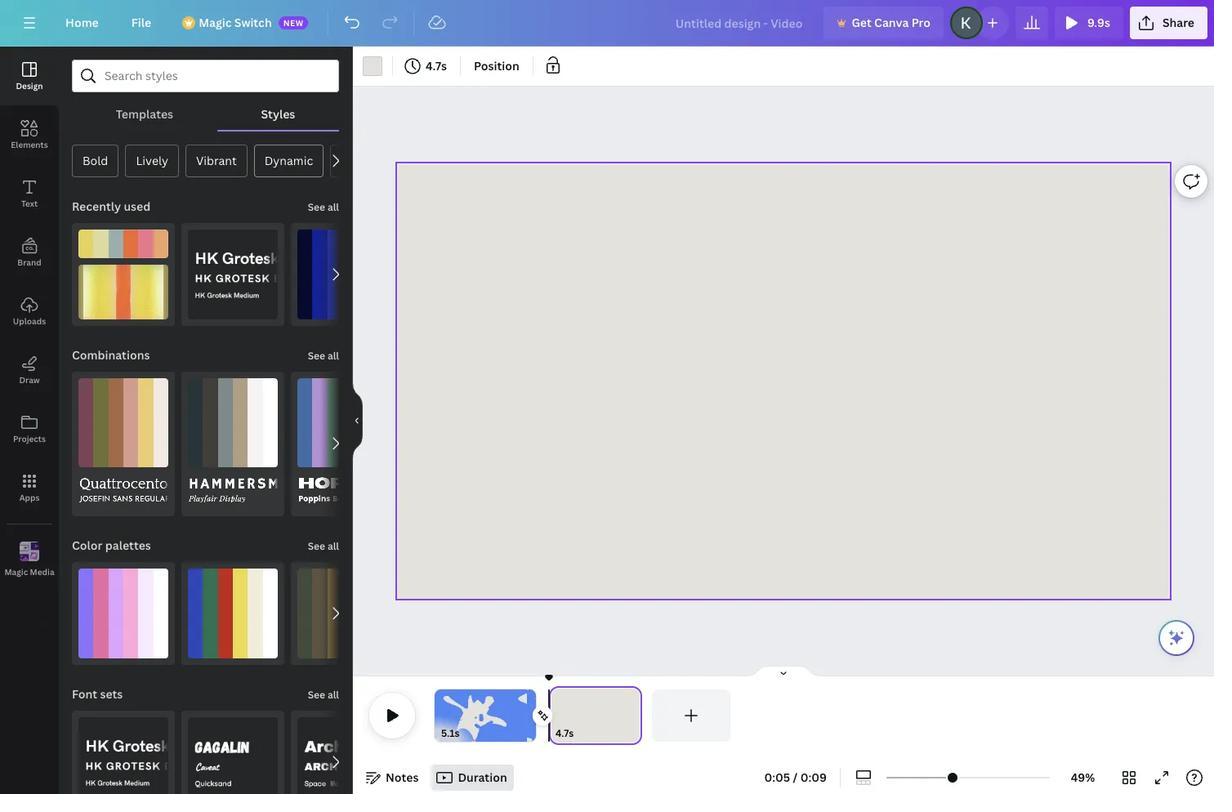 Task type: describe. For each thing, give the bounding box(es) containing it.
design
[[16, 80, 43, 92]]

lively button
[[125, 145, 179, 177]]

text button
[[0, 164, 59, 223]]

share button
[[1130, 7, 1208, 39]]

5.1s
[[441, 727, 460, 740]]

see all for combinations
[[308, 349, 339, 363]]

elements button
[[0, 105, 59, 164]]

apply "start-up culture" style image
[[297, 230, 387, 320]]

magic media
[[4, 566, 54, 577]]

hide pages image
[[745, 665, 823, 678]]

magic switch
[[199, 15, 272, 30]]

uploads button
[[0, 282, 59, 341]]

canva assistant image
[[1167, 628, 1187, 648]]

bold
[[83, 153, 108, 168]]

magic for magic media
[[4, 566, 28, 577]]

1 horizontal spatial 4.7s button
[[556, 726, 574, 742]]

apps button
[[0, 458, 59, 517]]

Design title text field
[[663, 7, 818, 39]]

file button
[[118, 7, 164, 39]]

bold button
[[72, 145, 119, 177]]

font sets
[[72, 686, 123, 702]]

49% button
[[1057, 765, 1110, 791]]

see for recently used
[[308, 200, 325, 214]]

dynamic
[[265, 153, 313, 168]]

trimming, end edge slider for 2nd trimming, start edge slider from the right
[[525, 690, 536, 742]]

home link
[[52, 7, 112, 39]]

all for combinations
[[328, 349, 339, 363]]

duration
[[458, 770, 507, 785]]

used
[[124, 199, 151, 214]]

recently used
[[72, 199, 151, 214]]

canva
[[875, 15, 909, 30]]

color
[[72, 537, 103, 553]]

see all button for font sets
[[306, 678, 341, 711]]

hide image
[[352, 381, 363, 460]]

apps
[[19, 492, 40, 503]]

1 trimming, start edge slider from the left
[[435, 690, 446, 742]]

draw
[[19, 374, 40, 386]]

design button
[[0, 47, 59, 105]]

uploads
[[13, 315, 46, 327]]

projects
[[13, 433, 46, 445]]

font
[[72, 686, 97, 702]]

get canva pro button
[[824, 7, 944, 39]]

brand button
[[0, 223, 59, 282]]

sets
[[100, 686, 123, 702]]

home
[[65, 15, 99, 30]]

49%
[[1071, 770, 1095, 785]]

see all button for recently used
[[306, 190, 341, 223]]

trimming, end edge slider for second trimming, start edge slider from left
[[628, 690, 642, 742]]

recently used button
[[70, 190, 152, 223]]

switch
[[234, 15, 272, 30]]

new
[[283, 17, 304, 29]]

dreamy escapism oblongs image
[[78, 265, 168, 320]]

see all for recently used
[[308, 200, 339, 214]]

get canva pro
[[852, 15, 931, 30]]

Search styles search field
[[105, 60, 306, 92]]

position
[[474, 58, 520, 74]]

0:05
[[765, 770, 790, 785]]

notes
[[386, 770, 419, 785]]

apply "cosmic flair" style image
[[78, 568, 168, 658]]

color palettes
[[72, 537, 151, 553]]

text
[[21, 198, 38, 209]]



Task type: vqa. For each thing, say whether or not it's contained in the screenshot.
fourth See all BUTTON from the bottom
yes



Task type: locate. For each thing, give the bounding box(es) containing it.
1 all from the top
[[328, 200, 339, 214]]

1 horizontal spatial trimming, end edge slider
[[628, 690, 642, 742]]

2 see from the top
[[308, 349, 325, 363]]

combinations
[[72, 347, 150, 363]]

1 vertical spatial 4.7s
[[556, 727, 574, 740]]

0:05 / 0:09
[[765, 770, 827, 785]]

apply "toy store" style image
[[188, 568, 278, 658]]

0 horizontal spatial magic
[[4, 566, 28, 577]]

dynamic button
[[254, 145, 324, 177]]

color palettes button
[[70, 529, 153, 562]]

see
[[308, 200, 325, 214], [308, 349, 325, 363], [308, 539, 325, 553], [308, 688, 325, 702]]

magic media button
[[0, 530, 59, 589]]

1 horizontal spatial trimming, start edge slider
[[549, 690, 564, 742]]

0 horizontal spatial trimming, start edge slider
[[435, 690, 446, 742]]

vibrant button
[[186, 145, 247, 177]]

side panel tab list
[[0, 47, 59, 589]]

lively
[[136, 153, 168, 168]]

trimming, start edge slider
[[435, 690, 446, 742], [549, 690, 564, 742]]

main menu bar
[[0, 0, 1214, 47]]

1 trimming, end edge slider from the left
[[525, 690, 536, 742]]

magic inside magic media button
[[4, 566, 28, 577]]

all
[[328, 200, 339, 214], [328, 349, 339, 363], [328, 539, 339, 553], [328, 688, 339, 702]]

#e4e2dd image
[[363, 56, 382, 76]]

see all button
[[306, 190, 341, 223], [306, 339, 341, 372], [306, 529, 341, 562], [306, 678, 341, 711]]

magic for magic switch
[[199, 15, 232, 30]]

draw button
[[0, 341, 59, 400]]

see all for color palettes
[[308, 539, 339, 553]]

see all button for combinations
[[306, 339, 341, 372]]

see all button for color palettes
[[306, 529, 341, 562]]

magic
[[199, 15, 232, 30], [4, 566, 28, 577]]

get
[[852, 15, 872, 30]]

position button
[[467, 53, 526, 79]]

4 all from the top
[[328, 688, 339, 702]]

0 vertical spatial 4.7s
[[426, 58, 447, 74]]

apply "sylvan lace" style image
[[297, 568, 387, 658]]

1 vertical spatial 4.7s button
[[556, 726, 574, 742]]

share
[[1163, 15, 1195, 30]]

0 horizontal spatial 4.7s
[[426, 58, 447, 74]]

4 see all from the top
[[308, 688, 339, 702]]

styles
[[261, 106, 295, 122]]

4 see all button from the top
[[306, 678, 341, 711]]

trimming, end edge slider
[[525, 690, 536, 742], [628, 690, 642, 742]]

templates
[[116, 106, 173, 122]]

all for color palettes
[[328, 539, 339, 553]]

0 horizontal spatial trimming, end edge slider
[[525, 690, 536, 742]]

vibrant
[[196, 153, 237, 168]]

3 see all button from the top
[[306, 529, 341, 562]]

1 see all button from the top
[[306, 190, 341, 223]]

3 all from the top
[[328, 539, 339, 553]]

all for recently used
[[328, 200, 339, 214]]

2 see all button from the top
[[306, 339, 341, 372]]

0 horizontal spatial 4.7s button
[[400, 53, 454, 79]]

1 horizontal spatial magic
[[199, 15, 232, 30]]

magic left media
[[4, 566, 28, 577]]

5.1s button
[[441, 726, 460, 742]]

all for font sets
[[328, 688, 339, 702]]

font sets button
[[70, 678, 124, 711]]

4.7s button
[[400, 53, 454, 79], [556, 726, 574, 742]]

0:09
[[801, 770, 827, 785]]

2 all from the top
[[328, 349, 339, 363]]

styles button
[[217, 99, 339, 130]]

2 trimming, end edge slider from the left
[[628, 690, 642, 742]]

palettes
[[105, 537, 151, 553]]

brand
[[17, 257, 41, 268]]

0 vertical spatial 4.7s button
[[400, 53, 454, 79]]

/
[[793, 770, 798, 785]]

3 see all from the top
[[308, 539, 339, 553]]

1 vertical spatial magic
[[4, 566, 28, 577]]

duration button
[[432, 765, 514, 791]]

elements
[[11, 139, 48, 150]]

templates button
[[72, 99, 217, 130]]

trimming, start edge slider left page title text box
[[549, 690, 564, 742]]

4.7s button left page title text box
[[556, 726, 574, 742]]

media
[[30, 566, 54, 577]]

4.7s left page title text box
[[556, 727, 574, 740]]

notes button
[[360, 765, 425, 791]]

magic inside main menu bar
[[199, 15, 232, 30]]

pro
[[912, 15, 931, 30]]

4 see from the top
[[308, 688, 325, 702]]

see all
[[308, 200, 339, 214], [308, 349, 339, 363], [308, 539, 339, 553], [308, 688, 339, 702]]

Page title text field
[[581, 726, 588, 742]]

2 see all from the top
[[308, 349, 339, 363]]

combinations button
[[70, 339, 152, 372]]

1 see from the top
[[308, 200, 325, 214]]

9.9s button
[[1055, 7, 1124, 39]]

trimming, start edge slider up duration button
[[435, 690, 446, 742]]

4.7s
[[426, 58, 447, 74], [556, 727, 574, 740]]

1 horizontal spatial 4.7s
[[556, 727, 574, 740]]

projects button
[[0, 400, 59, 458]]

see for color palettes
[[308, 539, 325, 553]]

see all for font sets
[[308, 688, 339, 702]]

file
[[131, 15, 151, 30]]

2 trimming, start edge slider from the left
[[549, 690, 564, 742]]

4.7s left 'position'
[[426, 58, 447, 74]]

recently
[[72, 199, 121, 214]]

9.9s
[[1088, 15, 1111, 30]]

1 see all from the top
[[308, 200, 339, 214]]

4.7s button right #e4e2dd image
[[400, 53, 454, 79]]

0 vertical spatial magic
[[199, 15, 232, 30]]

see for combinations
[[308, 349, 325, 363]]

trimming, end edge slider left page title text box
[[525, 690, 536, 742]]

trimming, end edge slider right page title text box
[[628, 690, 642, 742]]

4.7s inside button
[[426, 58, 447, 74]]

3 see from the top
[[308, 539, 325, 553]]

see for font sets
[[308, 688, 325, 702]]

magic left switch
[[199, 15, 232, 30]]



